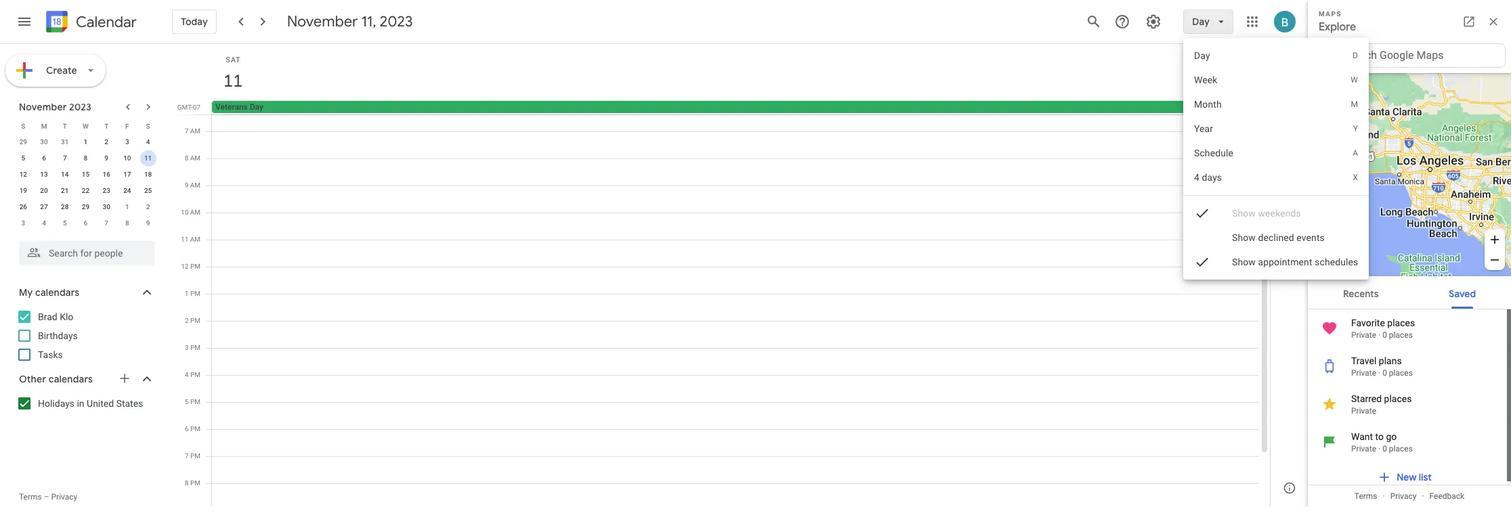 Task type: describe. For each thing, give the bounding box(es) containing it.
veterans day
[[215, 102, 263, 112]]

pm for 8 pm
[[190, 480, 200, 487]]

schedule
[[1194, 148, 1234, 158]]

check for show appointment schedules
[[1194, 254, 1211, 270]]

row containing 3
[[13, 215, 158, 232]]

27 element
[[36, 199, 52, 215]]

days
[[1202, 172, 1222, 183]]

show declined events checkbox item
[[1183, 187, 1369, 289]]

contacts image
[[1276, 125, 1303, 152]]

brad klo
[[38, 312, 73, 322]]

declined
[[1258, 232, 1294, 243]]

26
[[19, 203, 27, 211]]

12 element
[[15, 167, 31, 183]]

29 for october 29 element at top left
[[19, 138, 27, 146]]

23
[[103, 187, 110, 194]]

privacy
[[51, 492, 77, 502]]

weekends
[[1258, 208, 1301, 219]]

7 for 7 am
[[185, 127, 188, 135]]

pm for 2 pm
[[190, 317, 200, 324]]

29 for 29 element
[[82, 203, 89, 211]]

brad
[[38, 312, 57, 322]]

show for show declined events
[[1232, 232, 1256, 243]]

1 horizontal spatial 3
[[125, 138, 129, 146]]

30 for the 30 element
[[103, 203, 110, 211]]

day inside menu item
[[1194, 50, 1210, 61]]

november 11, 2023
[[287, 12, 413, 31]]

8 for 8 pm
[[185, 480, 189, 487]]

row containing 12
[[13, 167, 158, 183]]

create button
[[5, 54, 106, 87]]

21
[[61, 187, 69, 194]]

18
[[144, 171, 152, 178]]

terms
[[19, 492, 42, 502]]

november 2023
[[19, 101, 91, 113]]

0 vertical spatial check checkbox item
[[1194, 205, 1301, 221]]

8 for 'december 8' element
[[125, 219, 129, 227]]

m for month
[[1351, 100, 1358, 109]]

calendar heading
[[73, 13, 137, 31]]

row containing 26
[[13, 199, 158, 215]]

10 am
[[181, 209, 200, 216]]

4 days
[[1194, 172, 1222, 183]]

11 cell
[[138, 150, 158, 167]]

29 element
[[78, 199, 94, 215]]

12 pm
[[181, 263, 200, 270]]

1 vertical spatial check checkbox item
[[1183, 250, 1369, 274]]

6 pm
[[185, 425, 200, 433]]

row group containing 29
[[13, 134, 158, 232]]

am for 8 am
[[190, 154, 200, 162]]

klo
[[60, 312, 73, 322]]

schedules
[[1315, 257, 1358, 268]]

1 for 1 pm
[[185, 290, 189, 297]]

5 pm
[[185, 398, 200, 406]]

my calendars button
[[3, 282, 168, 303]]

year
[[1194, 123, 1213, 134]]

30 for october 30 element
[[40, 138, 48, 146]]

december 5 element
[[57, 215, 73, 232]]

15
[[82, 171, 89, 178]]

31
[[61, 138, 69, 146]]

17
[[123, 171, 131, 178]]

events
[[1297, 232, 1325, 243]]

w inside row
[[83, 122, 89, 130]]

other
[[19, 373, 46, 385]]

8 am
[[185, 154, 200, 162]]

my calendars
[[19, 287, 79, 299]]

20
[[40, 187, 48, 194]]

23 element
[[98, 183, 115, 199]]

support image
[[1114, 14, 1131, 30]]

holidays in united states
[[38, 398, 143, 409]]

d
[[1353, 51, 1358, 60]]

gmt-
[[177, 104, 193, 111]]

states
[[116, 398, 143, 409]]

–
[[44, 492, 49, 502]]

13
[[40, 171, 48, 178]]

0 horizontal spatial 1
[[84, 138, 88, 146]]

year menu item
[[1183, 116, 1369, 141]]

4 for 4 pm
[[185, 371, 189, 379]]

9 for 9 am
[[185, 182, 188, 189]]

7 pm
[[185, 452, 200, 460]]

calendars for my calendars
[[35, 287, 79, 299]]

4 days menu item
[[1183, 165, 1369, 190]]

menu containing check
[[1183, 38, 1369, 289]]

3 pm
[[185, 344, 200, 352]]

11 for 11 am
[[181, 236, 188, 243]]

show declined events
[[1232, 232, 1325, 243]]

28
[[61, 203, 69, 211]]

am for 9 am
[[190, 182, 200, 189]]

28 element
[[57, 199, 73, 215]]

18 element
[[140, 167, 156, 183]]

week
[[1194, 75, 1218, 85]]

24
[[123, 187, 131, 194]]

26 element
[[15, 199, 31, 215]]

week menu item
[[1183, 68, 1369, 92]]

calendar
[[76, 13, 137, 31]]

november for november 2023
[[19, 101, 67, 113]]

3 for december 3 element
[[21, 219, 25, 227]]

my
[[19, 287, 33, 299]]

day menu item
[[1183, 43, 1369, 68]]

tasks image
[[1276, 87, 1303, 114]]

calendar element
[[43, 8, 137, 38]]

tab list inside side panel section
[[1271, 44, 1309, 469]]

tasks
[[38, 349, 63, 360]]

december 9 element
[[140, 215, 156, 232]]

1 for december 1 element
[[125, 203, 129, 211]]

16 element
[[98, 167, 115, 183]]

20 element
[[36, 183, 52, 199]]

16
[[103, 171, 110, 178]]

14
[[61, 171, 69, 178]]

gmt-07
[[177, 104, 200, 111]]

0 horizontal spatial 2023
[[69, 101, 91, 113]]

3 for 3 pm
[[185, 344, 189, 352]]



Task type: locate. For each thing, give the bounding box(es) containing it.
2 vertical spatial 1
[[185, 290, 189, 297]]

1 horizontal spatial m
[[1351, 100, 1358, 109]]

show inside checkbox item
[[1232, 232, 1256, 243]]

4 up 11 cell
[[146, 138, 150, 146]]

w down d
[[1351, 75, 1358, 85]]

row containing 19
[[13, 183, 158, 199]]

12 inside 11 grid
[[181, 263, 189, 270]]

0 horizontal spatial 9
[[105, 154, 108, 162]]

side panel section
[[1270, 44, 1309, 507]]

2 for 2 pm
[[185, 317, 189, 324]]

pm down 5 pm
[[190, 425, 200, 433]]

1 horizontal spatial s
[[146, 122, 150, 130]]

am down 8 am
[[190, 182, 200, 189]]

2 vertical spatial 6
[[185, 425, 189, 433]]

december 2 element
[[140, 199, 156, 215]]

1 vertical spatial 3
[[21, 219, 25, 227]]

month
[[1194, 99, 1222, 110]]

privacy link
[[51, 492, 77, 502]]

7 down gmt-
[[185, 127, 188, 135]]

0 vertical spatial november
[[287, 12, 358, 31]]

november for november 11, 2023
[[287, 12, 358, 31]]

1 horizontal spatial 2
[[146, 203, 150, 211]]

19 element
[[15, 183, 31, 199]]

2 vertical spatial 2
[[185, 317, 189, 324]]

october 31 element
[[57, 134, 73, 150]]

2 vertical spatial 3
[[185, 344, 189, 352]]

12
[[19, 171, 27, 178], [181, 263, 189, 270]]

1 horizontal spatial november
[[287, 12, 358, 31]]

2 vertical spatial day
[[250, 102, 263, 112]]

terms – privacy
[[19, 492, 77, 502]]

1 vertical spatial check
[[1194, 254, 1211, 270]]

3 show from the top
[[1232, 257, 1256, 268]]

0 vertical spatial 11
[[222, 70, 242, 92]]

9 am
[[185, 182, 200, 189]]

5 am from the top
[[190, 236, 200, 243]]

terms link
[[19, 492, 42, 502]]

calendars up brad klo
[[35, 287, 79, 299]]

1 row from the top
[[13, 118, 158, 134]]

4 inside menu item
[[1194, 172, 1200, 183]]

1 show from the top
[[1232, 208, 1256, 219]]

11 am
[[181, 236, 200, 243]]

30 element
[[98, 199, 115, 215]]

5 for the december 5 element
[[63, 219, 67, 227]]

6 for "december 6" element
[[84, 219, 88, 227]]

6
[[42, 154, 46, 162], [84, 219, 88, 227], [185, 425, 189, 433]]

0 vertical spatial 30
[[40, 138, 48, 146]]

show for show appointment schedules
[[1232, 257, 1256, 268]]

19
[[19, 187, 27, 194]]

show left "declined" at the top of the page
[[1232, 232, 1256, 243]]

2 t from the left
[[104, 122, 109, 130]]

30 left '31' at the top
[[40, 138, 48, 146]]

pm for 4 pm
[[190, 371, 200, 379]]

pm down 7 pm
[[190, 480, 200, 487]]

veterans day button
[[212, 101, 1250, 113]]

1 vertical spatial 10
[[181, 209, 188, 216]]

3 down 2 pm
[[185, 344, 189, 352]]

veterans
[[215, 102, 248, 112]]

day inside dropdown button
[[1192, 16, 1210, 28]]

t left f
[[104, 122, 109, 130]]

10
[[123, 154, 131, 162], [181, 209, 188, 216]]

2 check from the top
[[1194, 254, 1211, 270]]

8 down december 1 element
[[125, 219, 129, 227]]

today button
[[172, 5, 217, 38]]

1 right '31' at the top
[[84, 138, 88, 146]]

a
[[1353, 148, 1358, 158]]

december 7 element
[[98, 215, 115, 232]]

1 check from the top
[[1194, 205, 1211, 221]]

2 horizontal spatial 2
[[185, 317, 189, 324]]

pm
[[190, 263, 200, 270], [190, 290, 200, 297], [190, 317, 200, 324], [190, 344, 200, 352], [190, 371, 200, 379], [190, 398, 200, 406], [190, 425, 200, 433], [190, 452, 200, 460], [190, 480, 200, 487]]

m inside month menu item
[[1351, 100, 1358, 109]]

december 6 element
[[78, 215, 94, 232]]

1 vertical spatial 5
[[63, 219, 67, 227]]

pm for 6 pm
[[190, 425, 200, 433]]

0 vertical spatial 2
[[105, 138, 108, 146]]

0 horizontal spatial 29
[[19, 138, 27, 146]]

0 horizontal spatial s
[[21, 122, 25, 130]]

8 down 7 am
[[185, 154, 188, 162]]

8 up 15
[[84, 154, 88, 162]]

11
[[222, 70, 242, 92], [144, 154, 152, 162], [181, 236, 188, 243]]

0 vertical spatial 2023
[[380, 12, 413, 31]]

0 vertical spatial check
[[1194, 205, 1211, 221]]

t up '31' at the top
[[63, 122, 67, 130]]

10 up the "17"
[[123, 154, 131, 162]]

6 for 6 pm
[[185, 425, 189, 433]]

am for 11 am
[[190, 236, 200, 243]]

10 for 10 am
[[181, 209, 188, 216]]

day up week
[[1194, 50, 1210, 61]]

11 for 11 element
[[144, 154, 152, 162]]

keep image
[[1276, 49, 1303, 77]]

check for show weekends
[[1194, 205, 1211, 221]]

check checkbox item down "declined" at the top of the page
[[1183, 250, 1369, 274]]

day right 'veterans' at the left
[[250, 102, 263, 112]]

day
[[1192, 16, 1210, 28], [1194, 50, 1210, 61], [250, 102, 263, 112]]

5 inside 11 grid
[[185, 398, 189, 406]]

menu
[[1183, 38, 1369, 289]]

8 pm from the top
[[190, 452, 200, 460]]

5 pm from the top
[[190, 371, 200, 379]]

show for show weekends
[[1232, 208, 1256, 219]]

6 down 29 element
[[84, 219, 88, 227]]

Search for people text field
[[27, 241, 146, 266]]

3
[[125, 138, 129, 146], [21, 219, 25, 227], [185, 344, 189, 352]]

13 element
[[36, 167, 52, 183]]

1 horizontal spatial 9
[[146, 219, 150, 227]]

m inside november 2023 grid
[[41, 122, 47, 130]]

27
[[40, 203, 48, 211]]

14 element
[[57, 167, 73, 183]]

2 horizontal spatial 9
[[185, 182, 188, 189]]

9 inside 11 grid
[[185, 182, 188, 189]]

add other calendars image
[[118, 372, 131, 385]]

0 horizontal spatial 12
[[19, 171, 27, 178]]

6 inside 11 grid
[[185, 425, 189, 433]]

4
[[146, 138, 150, 146], [1194, 172, 1200, 183], [42, 219, 46, 227], [185, 371, 189, 379]]

1 vertical spatial 29
[[82, 203, 89, 211]]

6 down october 30 element
[[42, 154, 46, 162]]

october 29 element
[[15, 134, 31, 150]]

7 down the 30 element
[[105, 219, 108, 227]]

am down the 07
[[190, 127, 200, 135]]

2 up 3 pm
[[185, 317, 189, 324]]

10 inside 11 grid
[[181, 209, 188, 216]]

tab list
[[1271, 44, 1309, 469]]

1 s from the left
[[21, 122, 25, 130]]

october 30 element
[[36, 134, 52, 150]]

1 horizontal spatial 11
[[181, 236, 188, 243]]

2 horizontal spatial 3
[[185, 344, 189, 352]]

3 am from the top
[[190, 182, 200, 189]]

7 down october 31 element
[[63, 154, 67, 162]]

7 up 8 pm
[[185, 452, 189, 460]]

1 vertical spatial 6
[[84, 219, 88, 227]]

17 element
[[119, 167, 135, 183]]

29
[[19, 138, 27, 146], [82, 203, 89, 211]]

1 horizontal spatial 5
[[63, 219, 67, 227]]

2 vertical spatial 5
[[185, 398, 189, 406]]

0 vertical spatial day
[[1192, 16, 1210, 28]]

december 3 element
[[15, 215, 31, 232]]

united
[[87, 398, 114, 409]]

0 horizontal spatial m
[[41, 122, 47, 130]]

1 horizontal spatial w
[[1351, 75, 1358, 85]]

calendars
[[35, 287, 79, 299], [49, 373, 93, 385]]

2023 up october 31 element
[[69, 101, 91, 113]]

1 vertical spatial 2023
[[69, 101, 91, 113]]

1 vertical spatial 2
[[146, 203, 150, 211]]

2 horizontal spatial 1
[[185, 290, 189, 297]]

my calendars list
[[3, 306, 168, 366]]

2 horizontal spatial 11
[[222, 70, 242, 92]]

november up october 30 element
[[19, 101, 67, 113]]

1 am from the top
[[190, 127, 200, 135]]

0 horizontal spatial 30
[[40, 138, 48, 146]]

0 vertical spatial show
[[1232, 208, 1256, 219]]

2 up 16
[[105, 138, 108, 146]]

day inside button
[[250, 102, 263, 112]]

check inside "checkbox item"
[[1194, 254, 1211, 270]]

2 pm
[[185, 317, 200, 324]]

tasks tab
[[1276, 87, 1303, 114]]

other calendars
[[19, 373, 93, 385]]

1 pm
[[185, 290, 200, 297]]

11 inside 11 element
[[144, 154, 152, 162]]

1 inside grid
[[185, 290, 189, 297]]

8
[[84, 154, 88, 162], [185, 154, 188, 162], [125, 219, 129, 227], [185, 480, 189, 487]]

november left 11,
[[287, 12, 358, 31]]

4 for december 4 "element"
[[42, 219, 46, 227]]

1 horizontal spatial 2023
[[380, 12, 413, 31]]

12 inside 12 element
[[19, 171, 27, 178]]

3 inside 11 grid
[[185, 344, 189, 352]]

december 1 element
[[119, 199, 135, 215]]

5 row from the top
[[13, 183, 158, 199]]

2 down 25 element
[[146, 203, 150, 211]]

0 vertical spatial 10
[[123, 154, 131, 162]]

1 vertical spatial 1
[[125, 203, 129, 211]]

check checkbox item
[[1194, 205, 1301, 221], [1183, 250, 1369, 274]]

8 down 7 pm
[[185, 480, 189, 487]]

1 horizontal spatial 29
[[82, 203, 89, 211]]

0 horizontal spatial 6
[[42, 154, 46, 162]]

4 down 27 'element'
[[42, 219, 46, 227]]

check
[[1194, 205, 1211, 221], [1194, 254, 1211, 270]]

7 for 7 pm
[[185, 452, 189, 460]]

0 vertical spatial m
[[1351, 100, 1358, 109]]

0 vertical spatial 9
[[105, 154, 108, 162]]

25 element
[[140, 183, 156, 199]]

1 pm from the top
[[190, 263, 200, 270]]

8 for 8 am
[[185, 154, 188, 162]]

10 up 11 am
[[181, 209, 188, 216]]

december 4 element
[[36, 215, 52, 232]]

0 horizontal spatial 11
[[144, 154, 152, 162]]

7
[[185, 127, 188, 135], [63, 154, 67, 162], [105, 219, 108, 227], [185, 452, 189, 460]]

0 vertical spatial 3
[[125, 138, 129, 146]]

4 pm
[[185, 371, 200, 379]]

6 pm from the top
[[190, 398, 200, 406]]

12 for 12 pm
[[181, 263, 189, 270]]

pm for 3 pm
[[190, 344, 200, 352]]

in
[[77, 398, 84, 409]]

3 inside december 3 element
[[21, 219, 25, 227]]

8 pm
[[185, 480, 200, 487]]

0 horizontal spatial 2
[[105, 138, 108, 146]]

birthdays
[[38, 331, 78, 341]]

schedule menu item
[[1183, 141, 1369, 165]]

2 am from the top
[[190, 154, 200, 162]]

4 am from the top
[[190, 209, 200, 216]]

12 down 11 am
[[181, 263, 189, 270]]

contacts tab
[[1276, 125, 1303, 152]]

1 vertical spatial 11
[[144, 154, 152, 162]]

0 vertical spatial 12
[[19, 171, 27, 178]]

1 vertical spatial 30
[[103, 203, 110, 211]]

7 for december 7 "element"
[[105, 219, 108, 227]]

4 inside "element"
[[42, 219, 46, 227]]

1 down 12 pm
[[185, 290, 189, 297]]

3 down f
[[125, 138, 129, 146]]

0 horizontal spatial 3
[[21, 219, 25, 227]]

w down "november 2023"
[[83, 122, 89, 130]]

2 horizontal spatial 6
[[185, 425, 189, 433]]

1 horizontal spatial 12
[[181, 263, 189, 270]]

30 down 23 element
[[103, 203, 110, 211]]

am up 12 pm
[[190, 236, 200, 243]]

am down 7 am
[[190, 154, 200, 162]]

veterans day row
[[206, 101, 1270, 114]]

calendars for other calendars
[[49, 373, 93, 385]]

m up october 30 element
[[41, 122, 47, 130]]

month menu item
[[1183, 92, 1369, 116]]

row group
[[13, 134, 158, 232]]

sat 11
[[222, 56, 242, 92]]

7 am
[[185, 127, 200, 135]]

11,
[[361, 12, 376, 31]]

w inside menu item
[[1351, 75, 1358, 85]]

9 up 16
[[105, 154, 108, 162]]

4 for 4 days
[[1194, 172, 1200, 183]]

am for 7 am
[[190, 127, 200, 135]]

1 vertical spatial w
[[83, 122, 89, 130]]

create
[[46, 64, 77, 77]]

row containing 29
[[13, 134, 158, 150]]

1 vertical spatial m
[[41, 122, 47, 130]]

1 horizontal spatial 30
[[103, 203, 110, 211]]

2 vertical spatial 9
[[146, 219, 150, 227]]

3 row from the top
[[13, 150, 158, 167]]

None search field
[[0, 236, 168, 266]]

2023
[[380, 12, 413, 31], [69, 101, 91, 113]]

1 t from the left
[[63, 122, 67, 130]]

settings menu image
[[1146, 14, 1162, 30]]

1 horizontal spatial 6
[[84, 219, 88, 227]]

0 vertical spatial w
[[1351, 75, 1358, 85]]

2 show from the top
[[1232, 232, 1256, 243]]

pm for 1 pm
[[190, 290, 200, 297]]

7 pm from the top
[[190, 425, 200, 433]]

3 down 26 'element'
[[21, 219, 25, 227]]

x
[[1353, 173, 1358, 182]]

4 left days
[[1194, 172, 1200, 183]]

3 pm from the top
[[190, 317, 200, 324]]

9 down december 2 element
[[146, 219, 150, 227]]

0 horizontal spatial november
[[19, 101, 67, 113]]

y
[[1353, 124, 1358, 133]]

0 vertical spatial 1
[[84, 138, 88, 146]]

1
[[84, 138, 88, 146], [125, 203, 129, 211], [185, 290, 189, 297]]

7 row from the top
[[13, 215, 158, 232]]

calendars up in
[[49, 373, 93, 385]]

25
[[144, 187, 152, 194]]

30
[[40, 138, 48, 146], [103, 203, 110, 211]]

november 2023 grid
[[13, 118, 158, 232]]

0 horizontal spatial t
[[63, 122, 67, 130]]

november
[[287, 12, 358, 31], [19, 101, 67, 113]]

sat
[[226, 56, 241, 64]]

m
[[1351, 100, 1358, 109], [41, 122, 47, 130]]

day button
[[1183, 5, 1233, 38]]

22
[[82, 187, 89, 194]]

10 element
[[119, 150, 135, 167]]

m up y at the top right of the page
[[1351, 100, 1358, 109]]

s up october 29 element at top left
[[21, 122, 25, 130]]

show
[[1232, 208, 1256, 219], [1232, 232, 1256, 243], [1232, 257, 1256, 268]]

row containing s
[[13, 118, 158, 134]]

0 vertical spatial 29
[[19, 138, 27, 146]]

pm for 7 pm
[[190, 452, 200, 460]]

0 horizontal spatial 5
[[21, 154, 25, 162]]

2 row from the top
[[13, 134, 158, 150]]

2 vertical spatial 11
[[181, 236, 188, 243]]

check checkbox item up "declined" at the top of the page
[[1194, 205, 1301, 221]]

pm up 1 pm on the bottom of the page
[[190, 263, 200, 270]]

1 vertical spatial 9
[[185, 182, 188, 189]]

24 element
[[119, 183, 135, 199]]

saturday, november 11 element
[[217, 66, 249, 97]]

2 horizontal spatial 5
[[185, 398, 189, 406]]

f
[[125, 122, 129, 130]]

9 pm from the top
[[190, 480, 200, 487]]

5 down 4 pm at the left bottom of the page
[[185, 398, 189, 406]]

day right settings menu icon
[[1192, 16, 1210, 28]]

pm for 12 pm
[[190, 263, 200, 270]]

2
[[105, 138, 108, 146], [146, 203, 150, 211], [185, 317, 189, 324]]

4 inside 11 grid
[[185, 371, 189, 379]]

12 up 19
[[19, 171, 27, 178]]

w
[[1351, 75, 1358, 85], [83, 122, 89, 130]]

show left weekends
[[1232, 208, 1256, 219]]

0 horizontal spatial w
[[83, 122, 89, 130]]

11 down sat
[[222, 70, 242, 92]]

9 for december 9 element
[[146, 219, 150, 227]]

1 down 24 element
[[125, 203, 129, 211]]

22 element
[[78, 183, 94, 199]]

5 down 28 element
[[63, 219, 67, 227]]

show appointment schedules
[[1232, 257, 1358, 268]]

11 up 18
[[144, 154, 152, 162]]

11 element
[[140, 150, 156, 167]]

9 up 10 am
[[185, 182, 188, 189]]

2 s from the left
[[146, 122, 150, 130]]

12 for 12
[[19, 171, 27, 178]]

2 inside 11 grid
[[185, 317, 189, 324]]

0 vertical spatial 6
[[42, 154, 46, 162]]

2023 right 11,
[[380, 12, 413, 31]]

s right f
[[146, 122, 150, 130]]

0 vertical spatial calendars
[[35, 287, 79, 299]]

5 for 5 pm
[[185, 398, 189, 406]]

1 horizontal spatial t
[[104, 122, 109, 130]]

0 horizontal spatial 10
[[123, 154, 131, 162]]

pm up 6 pm
[[190, 398, 200, 406]]

m for s
[[41, 122, 47, 130]]

15 element
[[78, 167, 94, 183]]

4 pm from the top
[[190, 344, 200, 352]]

5 down october 29 element at top left
[[21, 154, 25, 162]]

11 down 10 am
[[181, 236, 188, 243]]

10 for 10
[[123, 154, 131, 162]]

6 up 7 pm
[[185, 425, 189, 433]]

2 vertical spatial show
[[1232, 257, 1256, 268]]

1 horizontal spatial 10
[[181, 209, 188, 216]]

11 grid
[[173, 44, 1270, 507]]

december 8 element
[[119, 215, 135, 232]]

4 down 3 pm
[[185, 371, 189, 379]]

6 row from the top
[[13, 199, 158, 215]]

7 inside "element"
[[105, 219, 108, 227]]

1 vertical spatial november
[[19, 101, 67, 113]]

keep tab
[[1276, 49, 1303, 77]]

appointment
[[1258, 257, 1313, 268]]

4 row from the top
[[13, 167, 158, 183]]

21 element
[[57, 183, 73, 199]]

2 pm from the top
[[190, 290, 200, 297]]

other calendars button
[[3, 368, 168, 390]]

main drawer image
[[16, 14, 33, 30]]

today
[[181, 16, 208, 28]]

1 vertical spatial day
[[1194, 50, 1210, 61]]

0 vertical spatial 5
[[21, 154, 25, 162]]

29 left october 30 element
[[19, 138, 27, 146]]

am for 10 am
[[190, 209, 200, 216]]

row containing 5
[[13, 150, 158, 167]]

s
[[21, 122, 25, 130], [146, 122, 150, 130]]

1 horizontal spatial 1
[[125, 203, 129, 211]]

show weekends
[[1232, 208, 1301, 219]]

1 vertical spatial show
[[1232, 232, 1256, 243]]

10 inside 10 element
[[123, 154, 131, 162]]

pm up 8 pm
[[190, 452, 200, 460]]

pm for 5 pm
[[190, 398, 200, 406]]

9
[[105, 154, 108, 162], [185, 182, 188, 189], [146, 219, 150, 227]]

2 for december 2 element
[[146, 203, 150, 211]]

pm up 3 pm
[[190, 317, 200, 324]]

row
[[13, 118, 158, 134], [13, 134, 158, 150], [13, 150, 158, 167], [13, 167, 158, 183], [13, 183, 158, 199], [13, 199, 158, 215], [13, 215, 158, 232]]

holidays
[[38, 398, 75, 409]]

show left appointment
[[1232, 257, 1256, 268]]

07
[[193, 104, 200, 111]]

am down 9 am
[[190, 209, 200, 216]]

1 vertical spatial calendars
[[49, 373, 93, 385]]

t
[[63, 122, 67, 130], [104, 122, 109, 130]]

pm up 2 pm
[[190, 290, 200, 297]]

1 vertical spatial 12
[[181, 263, 189, 270]]

29 down '22' element
[[82, 203, 89, 211]]

pm down 2 pm
[[190, 344, 200, 352]]

pm down 3 pm
[[190, 371, 200, 379]]



Task type: vqa. For each thing, say whether or not it's contained in the screenshot.
The 7 Pm
yes



